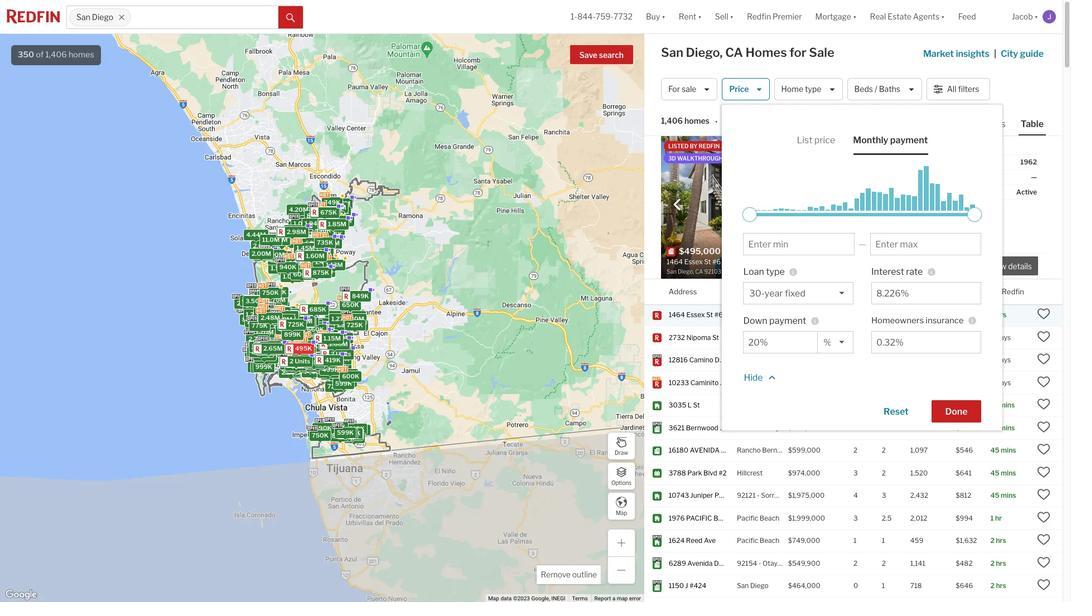 Task type: describe. For each thing, give the bounding box(es) containing it.
1,406 inside 1,406 homes •
[[661, 116, 683, 126]]

0 horizontal spatial 830k
[[247, 320, 264, 328]]

photos
[[976, 119, 1006, 129]]

hrs for $1,632
[[996, 537, 1006, 545]]

table
[[1021, 119, 1044, 129]]

669k
[[319, 348, 336, 355]]

0 vertical spatial 11.0m
[[262, 236, 279, 244]]

0 vertical spatial homes
[[69, 50, 94, 60]]

0 vertical spatial 940k
[[279, 263, 296, 271]]

▾ for mortgage ▾
[[853, 12, 857, 21]]

0 vertical spatial —
[[1031, 173, 1037, 181]]

0 vertical spatial $842
[[919, 158, 936, 166]]

$/sq.ft.
[[956, 287, 982, 296]]

save search button
[[570, 45, 633, 64]]

0 horizontal spatial #6
[[715, 311, 723, 319]]

san left diego, at the right top
[[661, 45, 683, 60]]

4.44m
[[246, 231, 266, 239]]

1 horizontal spatial 550k
[[351, 426, 368, 434]]

1 vertical spatial 1.13m
[[327, 312, 345, 320]]

days for point loma
[[996, 334, 1011, 342]]

avenida
[[690, 447, 720, 455]]

status
[[964, 188, 984, 196]]

1 horizontal spatial 830k
[[292, 319, 309, 327]]

868k
[[332, 355, 349, 363]]

1 horizontal spatial 1.08m
[[303, 259, 321, 266]]

1 vertical spatial 620k
[[299, 337, 316, 344]]

3 hours
[[912, 173, 936, 181]]

3d
[[668, 155, 676, 162]]

1 vertical spatial 700k
[[305, 358, 322, 366]]

1.07m
[[328, 203, 346, 211]]

3 inside listed by redfin 3 hrs ago 3d walkthrough
[[721, 143, 725, 150]]

1.25m
[[291, 364, 309, 372]]

0 vertical spatial 675k
[[320, 208, 337, 216]]

by
[[690, 143, 698, 150]]

0 vertical spatial 735k
[[317, 238, 333, 246]]

for sale
[[668, 84, 697, 94]]

loan type
[[743, 267, 785, 277]]

pacific beach for $1,999,000
[[737, 514, 780, 523]]

down
[[743, 316, 768, 326]]

1962
[[1021, 158, 1037, 166]]

report
[[595, 596, 611, 602]]

#38
[[755, 447, 767, 455]]

1.53m
[[269, 322, 288, 330]]

san left remove san diego image
[[76, 12, 90, 22]]

1.60m down 625k
[[306, 252, 324, 260]]

loma
[[755, 334, 773, 342]]

649k
[[289, 363, 306, 371]]

3 days from the top
[[996, 379, 1011, 387]]

1150 j #424
[[669, 582, 706, 590]]

0 vertical spatial 995k
[[319, 338, 336, 346]]

1 horizontal spatial 588
[[910, 311, 924, 319]]

0 vertical spatial 1.13m
[[325, 261, 343, 269]]

1 vertical spatial redfin
[[1002, 287, 1024, 296]]

1 vertical spatial 650k
[[301, 363, 318, 371]]

san up point
[[737, 311, 749, 319]]

1 horizontal spatial #6
[[758, 560, 766, 568]]

remove
[[541, 570, 571, 580]]

homes inside 1,406 homes •
[[685, 116, 710, 126]]

1 vertical spatial 425k
[[319, 357, 336, 365]]

on redfin
[[991, 287, 1024, 296]]

all filters button
[[927, 78, 990, 100]]

3621 bernwood pl #108
[[669, 424, 744, 432]]

1 vertical spatial 395k
[[310, 431, 327, 439]]

1 horizontal spatial 495k
[[295, 345, 312, 352]]

0 vertical spatial 485k
[[286, 362, 302, 370]]

0 horizontal spatial 575k
[[282, 335, 298, 343]]

home
[[781, 84, 803, 94]]

1 horizontal spatial 490k
[[314, 424, 331, 432]]

2.25m
[[281, 368, 300, 376]]

45 for $812
[[991, 492, 1000, 500]]

1 vertical spatial 3.30m
[[270, 255, 290, 263]]

done button
[[932, 401, 982, 423]]

45 mins for $641
[[991, 469, 1016, 478]]

1 vertical spatial 849k
[[352, 292, 369, 300]]

3.88m
[[331, 200, 350, 207]]

market insights | city guide
[[923, 49, 1044, 59]]

•
[[715, 117, 718, 126]]

0 horizontal spatial 675k
[[283, 358, 299, 366]]

1.31m
[[322, 239, 339, 247]]

a
[[612, 596, 615, 602]]

outline
[[572, 570, 597, 580]]

0 vertical spatial san diego
[[76, 12, 113, 22]]

1.60m down 2.98m
[[300, 239, 319, 247]]

925k down '419k'
[[323, 364, 340, 372]]

0 vertical spatial 899k
[[257, 249, 274, 257]]

0 vertical spatial 2.50m
[[293, 317, 312, 325]]

diego for 1150 j #424
[[750, 582, 769, 590]]

beach for $1,999,000
[[760, 514, 780, 523]]

favorite button image
[[832, 139, 851, 158]]

san down the vistas
[[737, 582, 749, 590]]

inegi
[[551, 596, 565, 602]]

hrs for $842
[[996, 311, 1007, 319]]

$324/month
[[896, 188, 936, 196]]

monthly payment element
[[853, 126, 928, 155]]

- for 92121
[[757, 492, 760, 500]]

favorite this home image for $842
[[1037, 308, 1051, 321]]

15 mins
[[991, 424, 1015, 432]]

0 horizontal spatial park
[[687, 469, 702, 478]]

0 horizontal spatial 845k
[[297, 318, 313, 326]]

0 vertical spatial 499k
[[315, 342, 332, 350]]

Enter min text field
[[748, 239, 850, 250]]

1.60m up 1.88m
[[251, 343, 270, 351]]

terms
[[572, 596, 588, 602]]

2 vertical spatial 849k
[[295, 367, 312, 375]]

2 horizontal spatial 675k
[[346, 434, 362, 441]]

hide
[[744, 373, 763, 383]]

0 vertical spatial 480k
[[323, 339, 340, 347]]

0 horizontal spatial 5.50m
[[251, 289, 270, 297]]

2.65m
[[263, 345, 282, 352]]

45 for $546
[[991, 447, 1000, 455]]

1.90m up 990k
[[260, 292, 279, 300]]

1 vertical spatial 869k
[[316, 355, 333, 362]]

type for home type
[[805, 84, 821, 94]]

1 vertical spatial 485k
[[314, 424, 331, 432]]

2 vertical spatial 700k
[[339, 370, 356, 378]]

45 for $641
[[991, 469, 1000, 478]]

0 horizontal spatial 495k
[[257, 342, 274, 350]]

reed
[[686, 537, 703, 545]]

1.60m up 810k
[[302, 336, 320, 344]]

pacific for 1624 reed ave
[[737, 537, 758, 545]]

930k
[[284, 362, 301, 370]]

all
[[947, 84, 957, 94]]

1 horizontal spatial price button
[[788, 280, 806, 305]]

carmel
[[737, 424, 760, 432]]

dialog containing list price
[[722, 105, 1003, 431]]

rate
[[906, 267, 923, 277]]

  text field down down payment
[[748, 338, 813, 348]]

299k
[[294, 345, 311, 353]]

0 vertical spatial 939k
[[321, 339, 337, 347]]

hrs for $646
[[996, 582, 1006, 590]]

0 vertical spatial 2.60m
[[331, 334, 351, 341]]

504k
[[268, 325, 286, 332]]

pl
[[720, 424, 726, 432]]

$994
[[956, 514, 973, 523]]

1 vertical spatial 1.05m
[[289, 341, 308, 349]]

hrs for $482
[[996, 560, 1006, 568]]

0 vertical spatial 3.35m
[[268, 236, 287, 244]]

favorite this home image for $812
[[1037, 488, 1051, 502]]

l
[[688, 401, 692, 410]]

google image
[[3, 588, 40, 603]]

925k up 669k
[[328, 336, 345, 344]]

all filters
[[947, 84, 979, 94]]

5 for point loma
[[991, 334, 995, 342]]

290k
[[314, 355, 331, 363]]

buy ▾ button
[[639, 0, 672, 33]]

mins right 13
[[1000, 401, 1015, 410]]

remove outline
[[541, 570, 597, 580]]

4 for $1,975,000
[[854, 492, 858, 500]]

10233 caminito surabaya
[[669, 379, 749, 387]]

sell ▾ button
[[715, 0, 734, 33]]

beds / baths button
[[847, 78, 922, 100]]

favorite this home image for $994
[[1037, 511, 1051, 524]]

1 horizontal spatial 845k
[[332, 432, 348, 440]]

diego,
[[686, 45, 723, 60]]

$2,649,000
[[788, 334, 826, 342]]

baths inside beds / baths button
[[879, 84, 901, 94]]

map for map data ©2023 google, inegi
[[488, 596, 499, 602]]

Enter max text field
[[875, 239, 977, 250]]

1976 pacific beach dr link
[[669, 514, 746, 524]]

1464 essex st #6
[[669, 311, 723, 319]]

6
[[991, 379, 995, 387]]

rent
[[679, 12, 696, 21]]

0 vertical spatial 429k
[[307, 339, 324, 347]]

las
[[724, 560, 735, 568]]

1 vertical spatial 1.03m
[[314, 267, 333, 275]]

464k
[[289, 363, 306, 371]]

1-844-759-7732 link
[[571, 12, 633, 21]]

0 vertical spatial 1.05m
[[299, 324, 317, 332]]

2732
[[669, 334, 685, 342]]

view details link
[[983, 256, 1038, 276]]

report a map error link
[[595, 596, 641, 602]]

1 vertical spatial 735k
[[333, 364, 349, 372]]

favorite this home image for $2,649,000
[[1037, 330, 1051, 344]]

365k
[[305, 358, 322, 366]]

1 vertical spatial 500k
[[266, 344, 283, 351]]

user photo image
[[1043, 10, 1056, 23]]

#424
[[690, 582, 706, 590]]

949k up 950k
[[294, 324, 311, 331]]

photo of 1464 essex st #6, san diego, ca 92103 image
[[661, 136, 854, 279]]

surabaya
[[720, 379, 749, 387]]

0 vertical spatial 650k
[[342, 301, 359, 309]]

1.90m up "389k"
[[317, 331, 335, 339]]

0 vertical spatial 5.50m
[[290, 222, 310, 230]]

for sale button
[[661, 78, 718, 100]]

minimum price slider
[[743, 208, 757, 222]]

0 vertical spatial 3.30m
[[272, 238, 291, 246]]

listed
[[668, 143, 689, 150]]

12816 camino del valle link
[[669, 356, 742, 365]]

0 vertical spatial diego
[[92, 12, 113, 22]]

1 horizontal spatial 445k
[[308, 326, 325, 334]]

0 vertical spatial 1.03m
[[298, 213, 317, 221]]

1 vertical spatial 3.35m
[[253, 363, 272, 371]]

1 vertical spatial price
[[788, 287, 806, 296]]

45 mins for $546
[[991, 447, 1016, 455]]

1.95m
[[286, 226, 304, 234]]

1 vertical spatial baths
[[882, 287, 902, 296]]

1 vertical spatial 1.15m
[[323, 334, 341, 342]]

0 horizontal spatial 445k
[[287, 318, 304, 326]]

37.5m
[[245, 302, 264, 310]]

1 horizontal spatial 3 units
[[285, 364, 306, 371]]

1-844-759-7732
[[571, 12, 633, 21]]

2 vertical spatial 1.03m
[[269, 308, 288, 316]]

320k
[[294, 345, 311, 353]]

mins for $922
[[1000, 424, 1015, 432]]

j
[[685, 582, 688, 590]]

1 vertical spatial 475k
[[301, 343, 318, 350]]

2 hrs for $646
[[991, 582, 1006, 590]]

1 horizontal spatial $842
[[956, 311, 973, 319]]

0 vertical spatial 425k
[[306, 328, 323, 336]]

1 horizontal spatial 1.15m
[[296, 344, 313, 352]]

ave
[[704, 537, 716, 545]]

1150 j #424 link
[[669, 582, 727, 591]]

0 vertical spatial redfin
[[747, 12, 771, 21]]

1,520
[[910, 469, 928, 478]]

0 vertical spatial 869k
[[314, 264, 331, 272]]

1 vertical spatial 429k
[[319, 357, 335, 364]]

$589,000
[[788, 424, 821, 432]]

— inside dialog
[[859, 239, 866, 249]]

0 horizontal spatial 1,406
[[45, 50, 67, 60]]

1 horizontal spatial 4.00m
[[277, 345, 297, 353]]

697k
[[264, 290, 281, 297]]

interest
[[871, 267, 904, 277]]

pacific beach for $749,000
[[737, 537, 780, 545]]

45 mins for $812
[[991, 492, 1016, 500]]

▾ for rent ▾
[[698, 12, 702, 21]]

949k up 312k
[[301, 357, 318, 365]]

0 vertical spatial 960k
[[256, 292, 273, 300]]

▾ for buy ▾
[[662, 12, 665, 21]]

caminito
[[691, 379, 719, 387]]



Task type: vqa. For each thing, say whether or not it's contained in the screenshot.


Task type: locate. For each thing, give the bounding box(es) containing it.
2 vertical spatial 2.50m
[[284, 361, 303, 369]]

redfin left premier
[[747, 12, 771, 21]]

3 ▾ from the left
[[730, 12, 734, 21]]

0 vertical spatial 490k
[[287, 361, 304, 369]]

pacific up '92154'
[[737, 537, 758, 545]]

960k down the 479k
[[323, 370, 340, 378]]

pacific beach up 92154 - otay mesa
[[737, 537, 780, 545]]

agents
[[913, 12, 940, 21]]

favorite this home image for $464,000
[[1037, 579, 1051, 592]]

on redfin button
[[991, 280, 1024, 305]]

869k
[[314, 264, 331, 272], [316, 355, 333, 362]]

5.65m
[[314, 342, 334, 350]]

1464 essex st #6 link
[[669, 311, 727, 320]]

favorite this home image
[[1037, 330, 1051, 344], [1037, 353, 1051, 366], [1037, 398, 1051, 411], [1037, 443, 1051, 457], [1037, 556, 1051, 570], [1037, 579, 1051, 592]]

2 hrs right $646
[[991, 582, 1006, 590]]

0 horizontal spatial 490k
[[287, 361, 304, 369]]

$713
[[956, 401, 971, 410]]

map inside button
[[616, 510, 627, 516]]

850k
[[321, 208, 338, 216], [312, 343, 329, 350]]

diego left remove san diego image
[[92, 12, 113, 22]]

$464,000
[[788, 582, 821, 590]]

1 vertical spatial san diego
[[737, 311, 769, 319]]

- for 92154
[[759, 560, 761, 568]]

869k right 555k
[[314, 264, 331, 272]]

2 hrs from the top
[[996, 537, 1006, 545]]

2 vertical spatial 1.15m
[[296, 344, 313, 352]]

620k
[[279, 311, 296, 319], [299, 337, 316, 344]]

2 4 from the top
[[854, 492, 858, 500]]

45 mins right $641
[[991, 469, 1016, 478]]

san diego down '30-'
[[737, 311, 769, 319]]

699k
[[330, 209, 347, 217], [276, 335, 293, 343], [328, 377, 345, 385], [344, 431, 361, 439]]

st right l
[[693, 401, 700, 410]]

2.10m
[[282, 358, 300, 366]]

▾ inside dropdown button
[[941, 12, 945, 21]]

beds left /
[[854, 84, 873, 94]]

0 vertical spatial price
[[729, 84, 749, 94]]

1 horizontal spatial 650k
[[342, 301, 359, 309]]

1 hrs from the top
[[996, 311, 1007, 319]]

425k down 669k
[[319, 357, 336, 365]]

beds
[[854, 84, 873, 94], [854, 287, 871, 296]]

0 vertical spatial -
[[757, 492, 760, 500]]

1 vertical spatial pacific
[[737, 537, 758, 545]]

diego for 1464 essex st #6
[[750, 311, 769, 319]]

days up 6 days
[[996, 356, 1011, 365]]

5 days down 3 hrs
[[991, 334, 1011, 342]]

295k
[[287, 364, 304, 372]]

▾ left the user photo
[[1035, 12, 1038, 21]]

16180
[[669, 447, 689, 455]]

1.09m down 920k
[[283, 272, 301, 280]]

submit search image
[[286, 13, 295, 22]]

payment
[[890, 135, 928, 146], [769, 316, 806, 326]]

580k
[[279, 312, 296, 320]]

map
[[616, 510, 627, 516], [488, 596, 499, 602]]

1 days from the top
[[996, 334, 1011, 342]]

1 2 hrs from the top
[[991, 537, 1006, 545]]

395k left 770k in the bottom of the page
[[310, 431, 327, 439]]

2 45 mins from the top
[[991, 469, 1016, 478]]

6 favorite this home image from the top
[[1037, 579, 1051, 592]]

3 2 hrs from the top
[[991, 582, 1006, 590]]

1 pacific from the top
[[737, 514, 758, 523]]

1.10m
[[328, 217, 346, 225], [346, 312, 363, 320], [275, 316, 292, 323], [327, 334, 345, 342], [316, 336, 334, 344]]

2 hrs right $482
[[991, 560, 1006, 568]]

0 vertical spatial map
[[616, 510, 627, 516]]

5 up 6
[[991, 356, 995, 365]]

▾ for sell ▾
[[730, 12, 734, 21]]

price button down 'san diego, ca homes for sale'
[[722, 78, 770, 100]]

0 horizontal spatial 550k
[[324, 360, 341, 368]]

1 horizontal spatial 960k
[[323, 370, 340, 378]]

#6 right '92154'
[[758, 560, 766, 568]]

0 horizontal spatial 480k
[[284, 358, 301, 366]]

hrs right $482
[[996, 560, 1006, 568]]

▾ right mortgage on the top right of the page
[[853, 12, 857, 21]]

2 favorite this home image from the top
[[1037, 353, 1051, 366]]

rent ▾ button
[[679, 0, 702, 33]]

2.95m
[[282, 229, 302, 237]]

1 vertical spatial 1.09m
[[283, 272, 301, 280]]

0 vertical spatial type
[[805, 84, 821, 94]]

$842 down $/sq.ft. button
[[956, 311, 973, 319]]

maximum price slider
[[968, 208, 982, 222]]

1 horizontal spatial 940k
[[349, 321, 366, 329]]

3 favorite this home image from the top
[[1037, 398, 1051, 411]]

1 horizontal spatial park
[[715, 492, 729, 500]]

4 right %
[[854, 334, 858, 342]]

  text field down rate
[[876, 288, 977, 299]]

save search
[[579, 50, 624, 60]]

dialog
[[722, 105, 1003, 431]]

2 horizontal spatial 1.15m
[[323, 334, 341, 342]]

0 horizontal spatial 3 units
[[258, 341, 278, 349]]

san diego left remove san diego image
[[76, 12, 113, 22]]

11.0m
[[262, 236, 279, 244], [250, 304, 268, 312]]

san diego for 1150 j #424
[[737, 582, 769, 590]]

1 horizontal spatial 500k
[[311, 240, 328, 247]]

1.33m
[[284, 362, 302, 370]]

899k down 350k
[[284, 331, 301, 338]]

588
[[831, 246, 848, 257], [910, 311, 924, 319]]

1 4 from the top
[[854, 334, 858, 342]]

map region
[[0, 24, 760, 603]]

$842 up hours at the top right of page
[[919, 158, 936, 166]]

map for map
[[616, 510, 627, 516]]

carmel valley
[[737, 424, 780, 432]]

2 2 hrs from the top
[[991, 560, 1006, 568]]

925k down 625k
[[299, 262, 316, 270]]

report a map error
[[595, 596, 641, 602]]

monthly payment
[[853, 135, 928, 146]]

price button right year
[[788, 280, 806, 305]]

beds inside beds / baths button
[[854, 84, 873, 94]]

type inside button
[[805, 84, 821, 94]]

type inside dialog
[[766, 267, 785, 277]]

5 down 3 hrs
[[991, 334, 995, 342]]

$599,000
[[788, 447, 821, 455]]

$1,632
[[956, 537, 977, 545]]

type for loan type
[[766, 267, 785, 277]]

925k
[[326, 230, 342, 238], [299, 262, 316, 270], [328, 336, 345, 344], [323, 364, 340, 372]]

▾ for jacob ▾
[[1035, 12, 1038, 21]]

▾ right buy
[[662, 12, 665, 21]]

1,406 right of
[[45, 50, 67, 60]]

3.70m
[[257, 354, 276, 362]]

1 vertical spatial diego
[[750, 311, 769, 319]]

5 days up 6 days
[[991, 356, 1011, 365]]

mins for $812
[[1001, 492, 1016, 500]]

5 days for poway
[[991, 356, 1011, 365]]

price right year
[[788, 287, 806, 296]]

baths right /
[[879, 84, 901, 94]]

0 vertical spatial 1,406
[[45, 50, 67, 60]]

favorite this home image for $599,000
[[1037, 443, 1051, 457]]

1.30m
[[301, 348, 319, 355], [282, 359, 301, 366], [282, 360, 300, 367]]

done
[[945, 407, 968, 417]]

#6 right the essex
[[715, 311, 723, 319]]

1.15m
[[272, 309, 290, 317], [323, 334, 341, 342], [296, 344, 313, 352]]

hrs down hr
[[996, 537, 1006, 545]]

market insights link
[[923, 36, 990, 61]]

mins for $546
[[1001, 447, 1016, 455]]

mins right $641
[[1001, 469, 1016, 478]]

redfin premier button
[[740, 0, 809, 33]]

▾ right agents at the top right
[[941, 12, 945, 21]]

845k down 685k
[[297, 318, 313, 326]]

735k
[[317, 238, 333, 246], [333, 364, 349, 372]]

payment for monthly payment
[[890, 135, 928, 146]]

0 vertical spatial 700k
[[332, 208, 349, 215]]

beds for beds
[[854, 287, 871, 296]]

0 vertical spatial 4
[[854, 334, 858, 342]]

rent ▾
[[679, 12, 702, 21]]

1 vertical spatial 45
[[991, 469, 1000, 478]]

1.13m down 1.31m
[[325, 261, 343, 269]]

3 45 from the top
[[991, 492, 1000, 500]]

payment for down payment
[[769, 316, 806, 326]]

5 favorite this home image from the top
[[1037, 556, 1051, 570]]

mins right 15
[[1000, 424, 1015, 432]]

550k
[[324, 360, 341, 368], [351, 426, 368, 434]]

mesa
[[779, 560, 796, 568]]

1 horizontal spatial —
[[1031, 173, 1037, 181]]

price inside button
[[729, 84, 749, 94]]

mins for $641
[[1001, 469, 1016, 478]]

575k
[[282, 335, 298, 343], [344, 429, 360, 437]]

4 favorite this home image from the top
[[1037, 443, 1051, 457]]

1 vertical spatial #6
[[758, 560, 766, 568]]

6 ▾ from the left
[[1035, 12, 1038, 21]]

price down ca
[[729, 84, 749, 94]]

st for nipoma
[[712, 334, 719, 342]]

st for l
[[693, 401, 700, 410]]

0 vertical spatial 500k
[[311, 240, 328, 247]]

660k
[[307, 325, 324, 333]]

beds for beds / baths
[[854, 84, 873, 94]]

685k
[[309, 305, 326, 313]]

  text field
[[876, 288, 977, 299], [748, 338, 813, 348], [876, 338, 977, 348]]

beach down sorrento
[[760, 514, 780, 523]]

0 vertical spatial 1.79m
[[317, 261, 335, 269]]

redfin right the on
[[1002, 287, 1024, 296]]

2 pacific from the top
[[737, 537, 758, 545]]

940k
[[279, 263, 296, 271], [349, 321, 366, 329]]

1 vertical spatial payment
[[769, 316, 806, 326]]

mortgage ▾ button
[[815, 0, 857, 33]]

0 vertical spatial 475k
[[313, 322, 329, 330]]

3.35m down 3.70m
[[253, 363, 272, 371]]

favorite this home image for $1,632
[[1037, 534, 1051, 547]]

real
[[870, 12, 886, 21]]

table button
[[1019, 118, 1046, 136]]

0 vertical spatial 45 mins
[[991, 447, 1016, 455]]

1 vertical spatial $842
[[956, 311, 973, 319]]

1 horizontal spatial 1.79m
[[317, 261, 335, 269]]

days down 3 hrs
[[996, 334, 1011, 342]]

1 horizontal spatial 575k
[[344, 429, 360, 437]]

2 hrs down hr
[[991, 537, 1006, 545]]

0 horizontal spatial price button
[[722, 78, 770, 100]]

error
[[629, 596, 641, 602]]

2 pacific beach from the top
[[737, 537, 780, 545]]

1.90m down 2.20m
[[248, 329, 267, 336]]

1-
[[571, 12, 577, 21]]

0 vertical spatial 1.08m
[[303, 259, 321, 266]]

1 favorite this home image from the top
[[1037, 330, 1051, 344]]

baths down interest
[[882, 287, 902, 296]]

2 45 from the top
[[991, 469, 1000, 478]]

0 horizontal spatial 4.00m
[[247, 353, 267, 361]]

0 vertical spatial 1.15m
[[272, 309, 290, 317]]

949k up 1.99m
[[303, 323, 320, 331]]

1 5 days from the top
[[991, 334, 1011, 342]]

2 vertical spatial 2 hrs
[[991, 582, 1006, 590]]

1 vertical spatial homes
[[685, 116, 710, 126]]

1 vertical spatial type
[[766, 267, 785, 277]]

favorite this home image for $641
[[1037, 466, 1051, 479]]

2 hrs for $1,632
[[991, 537, 1006, 545]]

st right nipoma
[[712, 334, 719, 342]]

979k
[[322, 211, 339, 218]]

  text field for homeowners insurance
[[876, 338, 977, 348]]

3621
[[669, 424, 685, 432]]

1 vertical spatial 3 units
[[285, 364, 306, 371]]

2.98m
[[287, 228, 306, 236]]

diego down '30-'
[[750, 311, 769, 319]]

remove san diego image
[[118, 14, 125, 21]]

ago
[[739, 143, 751, 150]]

1 45 mins from the top
[[991, 447, 1016, 455]]

899k
[[257, 249, 274, 257], [284, 331, 301, 338]]

925k down 695k
[[326, 230, 342, 238]]

2 vertical spatial days
[[996, 379, 1011, 387]]

0 horizontal spatial payment
[[769, 316, 806, 326]]

next button image
[[832, 199, 843, 210]]

45 right $641
[[991, 469, 1000, 478]]

10743
[[669, 492, 689, 500]]

1 horizontal spatial type
[[805, 84, 821, 94]]

1 horizontal spatial 480k
[[323, 339, 340, 347]]

park left blvd
[[687, 469, 702, 478]]

4 for $2,649,000
[[854, 334, 858, 342]]

588 down the sq.ft. button
[[910, 311, 924, 319]]

1 45 from the top
[[991, 447, 1000, 455]]

type
[[805, 84, 821, 94], [766, 267, 785, 277]]

395k up 350k
[[281, 310, 298, 318]]

575k up "740k"
[[282, 335, 298, 343]]

1 vertical spatial 2.50m
[[249, 347, 269, 355]]

12816
[[669, 356, 688, 365]]

960k up 3.45m
[[256, 292, 273, 300]]

5 days for point loma
[[991, 334, 1011, 342]]

dr
[[738, 514, 746, 523]]

1 beach from the top
[[760, 514, 780, 523]]

12816 camino del valle poway
[[669, 356, 758, 365]]

3.40m
[[256, 356, 276, 364]]

45 down 15
[[991, 447, 1000, 455]]

▾ right rent
[[698, 12, 702, 21]]

park right juniper
[[715, 492, 729, 500]]

500k up 3.70m
[[266, 344, 283, 351]]

3.30m down 2.95m
[[272, 238, 291, 246]]

  text field for interest rate
[[876, 288, 977, 299]]

3788
[[669, 469, 686, 478]]

favorite this home image for $549,900
[[1037, 556, 1051, 570]]

450k
[[287, 363, 304, 371]]

1 horizontal spatial price
[[788, 287, 806, 296]]

92121
[[737, 492, 756, 500]]

1 ▾ from the left
[[662, 12, 665, 21]]

569k
[[289, 364, 306, 372]]

days for poway
[[996, 356, 1011, 365]]

4 hrs from the top
[[996, 582, 1006, 590]]

0 vertical spatial 588
[[831, 246, 848, 257]]

1.03m
[[298, 213, 317, 221], [314, 267, 333, 275], [269, 308, 288, 316]]

1 vertical spatial 480k
[[284, 358, 301, 366]]

1.49m
[[315, 258, 333, 266]]

homes left the •
[[685, 116, 710, 126]]

0 vertical spatial 849k
[[300, 265, 317, 273]]

favorite this home image for $922
[[1037, 421, 1051, 434]]

1 vertical spatial park
[[715, 492, 729, 500]]

beach up otay
[[760, 537, 780, 545]]

6.00m
[[242, 296, 262, 304]]

active
[[1016, 188, 1037, 196]]

price button
[[722, 78, 770, 100], [788, 280, 806, 305]]

0 vertical spatial 620k
[[279, 311, 296, 319]]

1 vertical spatial 5.50m
[[251, 289, 270, 297]]

1 vertical spatial 11.0m
[[250, 304, 268, 312]]

425k up 1.99m
[[306, 328, 323, 336]]

1 pacific beach from the top
[[737, 514, 780, 523]]

search
[[599, 50, 624, 60]]

— down the 1962
[[1031, 173, 1037, 181]]

2 days from the top
[[996, 356, 1011, 365]]

estate
[[888, 12, 912, 21]]

  text field down homeowners insurance
[[876, 338, 977, 348]]

875k
[[312, 269, 329, 277], [313, 341, 329, 349], [288, 347, 304, 354]]

575k right 545k
[[344, 429, 360, 437]]

1.13m right 685k
[[327, 312, 345, 320]]

0 horizontal spatial redfin
[[747, 12, 771, 21]]

1 horizontal spatial 2.60m
[[331, 334, 351, 341]]

898k
[[306, 212, 323, 220]]

0 vertical spatial #6
[[715, 311, 723, 319]]

0 horizontal spatial 620k
[[279, 311, 296, 319]]

3.45m
[[248, 301, 268, 309]]

45 up 1 hr
[[991, 492, 1000, 500]]

heading
[[667, 246, 757, 276]]

6289
[[669, 560, 686, 568]]

620k up 299k
[[299, 337, 316, 344]]

beach for $749,000
[[760, 537, 780, 545]]

1 5 from the top
[[991, 334, 995, 342]]

0 vertical spatial 1.09m
[[293, 220, 312, 227]]

x-out this home image
[[884, 259, 897, 273]]

870k
[[324, 214, 341, 222]]

1.99m
[[304, 341, 323, 348]]

550k down 669k
[[324, 360, 341, 368]]

5 ▾ from the left
[[941, 12, 945, 21]]

1.27m
[[331, 315, 349, 322]]

2 vertical spatial diego
[[750, 582, 769, 590]]

previous button image
[[672, 199, 683, 210]]

1 vertical spatial 1,406
[[661, 116, 683, 126]]

favorite button checkbox
[[832, 139, 851, 158]]

1 horizontal spatial 1,406
[[661, 116, 683, 126]]

550k right 770k in the bottom of the page
[[351, 426, 368, 434]]

1 vertical spatial 400k
[[299, 316, 316, 324]]

san diego for 1464 essex st #6
[[737, 311, 769, 319]]

45 mins down 15 mins
[[991, 447, 1016, 455]]

4 ▾ from the left
[[853, 12, 857, 21]]

st for essex
[[706, 311, 713, 319]]

3 45 mins from the top
[[991, 492, 1016, 500]]

/
[[875, 84, 878, 94]]

0 horizontal spatial 485k
[[286, 362, 302, 370]]

1.18m
[[323, 342, 341, 350]]

2 horizontal spatial 1.08m
[[329, 340, 348, 348]]

#2
[[719, 469, 727, 478]]

2 hrs for $482
[[991, 560, 1006, 568]]

2 5 from the top
[[991, 356, 995, 365]]

759-
[[596, 12, 614, 21]]

diego down 92154 - otay mesa
[[750, 582, 769, 590]]

2 5 days from the top
[[991, 356, 1011, 365]]

845k down the '765k'
[[332, 432, 348, 440]]

5 for poway
[[991, 356, 995, 365]]

4 right $1,975,000
[[854, 492, 858, 500]]

$922
[[956, 424, 972, 432]]

feed
[[958, 12, 976, 21]]

1150
[[669, 582, 684, 590]]

5.50m
[[290, 222, 310, 230], [251, 289, 270, 297]]

620k up 350k
[[279, 311, 296, 319]]

venusto
[[721, 447, 753, 455]]

2.50m
[[293, 317, 312, 325], [249, 347, 269, 355], [284, 361, 303, 369]]

1 horizontal spatial 899k
[[284, 331, 301, 338]]

0 vertical spatial 395k
[[281, 310, 298, 318]]

1 vertical spatial 850k
[[312, 343, 329, 350]]

favorite this home image
[[861, 259, 875, 273], [1037, 308, 1051, 321], [1037, 375, 1051, 389], [1037, 421, 1051, 434], [1037, 466, 1051, 479], [1037, 488, 1051, 502], [1037, 511, 1051, 524], [1037, 534, 1051, 547]]

pacific for 1976 pacific beach dr
[[737, 514, 758, 523]]

1 vertical spatial 575k
[[344, 429, 360, 437]]

essex
[[686, 311, 705, 319]]

1 vertical spatial 995k
[[303, 368, 320, 376]]

3 hrs from the top
[[996, 560, 1006, 568]]

2 vertical spatial st
[[693, 401, 700, 410]]

$482
[[956, 560, 973, 568]]

list price element
[[797, 126, 835, 155]]

#6
[[715, 311, 723, 319], [758, 560, 766, 568]]

1 horizontal spatial map
[[616, 510, 627, 516]]

type right 'loan'
[[766, 267, 785, 277]]

▾ right sell
[[730, 12, 734, 21]]

None search field
[[131, 6, 278, 28]]

2 beach from the top
[[760, 537, 780, 545]]

45 mins up hr
[[991, 492, 1016, 500]]

feed button
[[952, 0, 1005, 33]]

750k
[[306, 258, 323, 266], [262, 289, 279, 297], [300, 364, 316, 372], [312, 432, 328, 439]]

map left data
[[488, 596, 499, 602]]

pacific right beach
[[737, 514, 758, 523]]

3.30m up "1.98m"
[[270, 255, 290, 263]]

1 vertical spatial 939k
[[319, 368, 336, 376]]

2 ▾ from the left
[[698, 12, 702, 21]]

1 vertical spatial 2.60m
[[287, 363, 306, 371]]

0 horizontal spatial 2.60m
[[287, 363, 306, 371]]

sale
[[809, 45, 835, 60]]

500k down 996k
[[311, 240, 328, 247]]

0 vertical spatial price button
[[722, 78, 770, 100]]

1 vertical spatial pacific beach
[[737, 537, 780, 545]]



